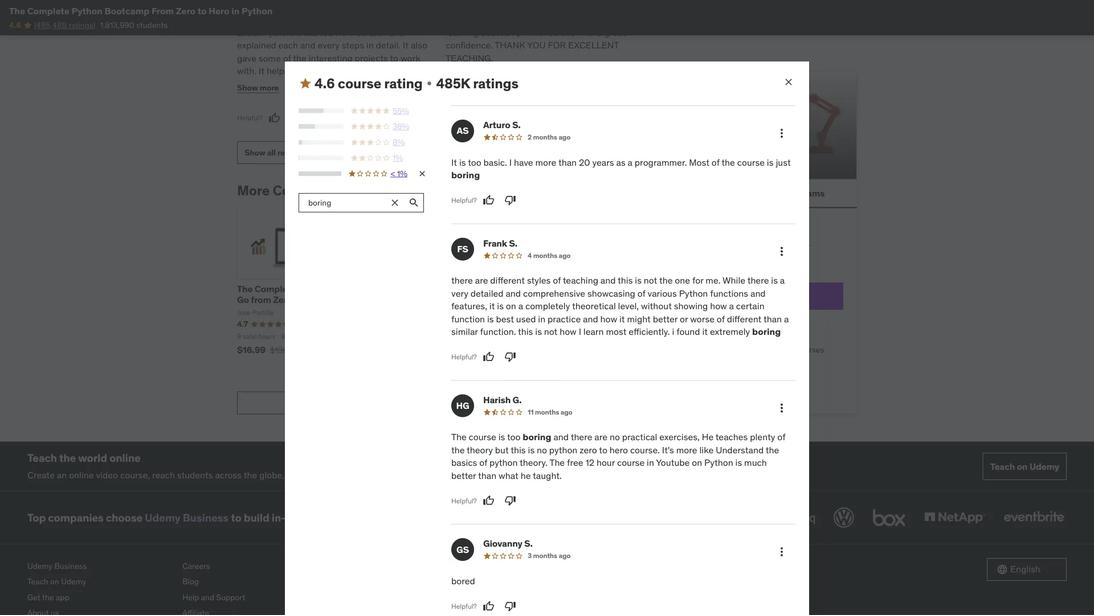 Task type: vqa. For each thing, say whether or not it's contained in the screenshot.
USER to the right
no



Task type: describe. For each thing, give the bounding box(es) containing it.
gain
[[322, 65, 339, 77]]

to inside the complete sql bootcamp: go from zero to hero jose portilla
[[294, 294, 303, 306]]

show for i am a medico, a doctor. this is my first python learning bootcamp. finished this with a great confidence. thank you for excellent teaching.
[[237, 83, 258, 93]]

0 horizontal spatial demand
[[285, 511, 327, 525]]

2 vertical spatial it
[[702, 326, 708, 337]]

every
[[318, 40, 340, 51]]

of inside it is too basic. i have more than 20 years as a programmer. most of the course is just boring
[[712, 156, 720, 168]]

additional actions for review by giovanny s. image
[[775, 545, 789, 559]]

by
[[328, 182, 343, 199]]

might
[[627, 313, 651, 325]]

python for data science and machine learning bootcamp link
[[373, 283, 494, 306]]

excellent
[[568, 40, 619, 51]]

teach the world online create an online video course, reach students across the globe, and earn money
[[27, 451, 352, 481]]

$139.99
[[270, 345, 299, 356]]

get
[[27, 593, 40, 603]]

0 horizontal spatial there
[[451, 275, 473, 286]]

i
[[672, 326, 674, 337]]

complete for sql
[[255, 283, 296, 295]]

0 vertical spatial some
[[259, 52, 281, 64]]

this inside and there are no practical exercises, he teaches plenty of the theory but this is no python zero to hero course. it's more like understand the basics of python theory. the free 12 hour course in youtube on python is much better than what he taught.
[[511, 444, 526, 456]]

python inside the i am a medico, a doctor. this is my first python learning bootcamp. finished this with a great confidence. thank you for excellent teaching.
[[604, 14, 633, 26]]

much
[[744, 457, 767, 469]]

this inside subscribe to this course and 25,000+ top‑rated udemy courses for your organization.
[[724, 241, 737, 251]]

show all reviews button
[[237, 141, 313, 164]]

ratings)
[[69, 20, 95, 30]]

all
[[464, 332, 472, 341]]

of up 'level,'
[[637, 287, 645, 299]]

in up "scratch"
[[383, 14, 390, 26]]

confidence.
[[446, 40, 493, 51]]

2 horizontal spatial business
[[764, 291, 803, 302]]

subscribe
[[677, 241, 713, 251]]

top companies choose udemy business to build in-demand career skills.
[[27, 511, 393, 525]]

dialog containing 4.6 course rating
[[285, 62, 809, 615]]

styles
[[527, 275, 551, 286]]

is down understand
[[735, 457, 742, 469]]

course inside and there are no practical exercises, he teaches plenty of the theory but this is no python zero to hero course. it's more like understand the basics of python theory. the free 12 hour course in youtube on python is much better than what he taught.
[[617, 457, 645, 469]]

hour
[[597, 457, 615, 469]]

your
[[781, 252, 797, 262]]

zero inside the complete sql bootcamp: go from zero to hero jose portilla
[[273, 294, 292, 306]]

volkswagen image
[[831, 506, 856, 531]]

was
[[286, 14, 302, 26]]

2 months ago
[[528, 133, 570, 141]]

11
[[528, 408, 534, 417]]

blog
[[182, 577, 199, 587]]

helpful? for fs
[[451, 353, 477, 361]]

0 horizontal spatial not
[[544, 326, 557, 337]]

is up try udemy business
[[771, 275, 778, 286]]

course inside subscribe to this course and 25,000+ top‑rated udemy courses for your organization.
[[739, 241, 763, 251]]

and up showcasing
[[600, 275, 616, 286]]

skills.
[[363, 511, 393, 525]]

months for giovanny s.
[[533, 552, 557, 561]]

a down "try udemy business" link
[[784, 313, 789, 325]]

1 horizontal spatial how
[[600, 313, 617, 325]]

is inside the i am a medico, a doctor. this is my first python learning bootcamp. finished this with a great confidence. thank you for excellent teaching.
[[563, 14, 569, 26]]

and inside subscribe to this course and 25,000+ top‑rated udemy courses for your organization.
[[765, 241, 778, 251]]

api
[[575, 283, 589, 295]]

0 vertical spatial in-
[[755, 345, 765, 355]]

a up bootcamp. on the top left of page
[[506, 14, 511, 26]]

theoretical
[[572, 300, 616, 312]]

all levels
[[464, 332, 493, 341]]

business inside udemy business teach on udemy get the app
[[54, 561, 87, 571]]

from inside this course was really helpful to me in knowing about python. it started from scratch and explained each and every steps in detail. it also gave some of the interesting projects to work with. it helped me to gain some reasonable programming skill in python as a beginner.
[[335, 27, 354, 39]]

55% button
[[299, 105, 427, 116]]

python for data science and machine learning bootcamp
[[373, 283, 494, 306]]

python inside and there are no practical exercises, he teaches plenty of the theory but this is no python zero to hero course. it's more like understand the basics of python theory. the free 12 hour course in youtube on python is much better than what he taught.
[[704, 457, 733, 469]]

python inside 'openai python api bootcamp: learn to use ai, gpt, and more!'
[[543, 283, 573, 295]]

medico,
[[472, 14, 504, 26]]

python up about
[[242, 5, 273, 17]]

mark review by arturo s. as unhelpful image
[[505, 195, 516, 206]]

to left the build
[[231, 511, 241, 525]]

is left best
[[487, 313, 494, 325]]

eventbrite image
[[1001, 506, 1067, 531]]

free
[[567, 457, 583, 469]]

teach inside udemy business teach on udemy get the app
[[27, 577, 48, 587]]

0 vertical spatial bootcamp
[[105, 5, 149, 17]]

udemy inside teach on udemy link
[[1029, 461, 1059, 473]]

this inside button
[[755, 159, 771, 171]]

helped
[[267, 65, 294, 77]]

1 horizontal spatial courses
[[796, 345, 824, 355]]

the complete python bootcamp from zero to hero in python
[[9, 5, 273, 17]]

frank
[[483, 237, 507, 249]]

mark review by harish g. as unhelpful image
[[505, 495, 516, 507]]

and inside 'openai python api bootcamp: learn to use ai, gpt, and more!'
[[531, 305, 547, 317]]

more inside button
[[260, 83, 279, 93]]

the for the course is too boring
[[451, 431, 467, 443]]

in inside there are different styles of teaching and this is not the one for me. while there is a very detailed and comprehensive showcasing of various python functions and features, it is on a completely theoretical level, without showing how a certain function is best used in practice and how it might better or worse of different than a similar function. this is not how i learn most efficiently. i found it extremely
[[538, 313, 545, 325]]

rating
[[384, 75, 423, 92]]

python up ratings)
[[71, 5, 102, 17]]

udemy business teach on udemy get the app
[[27, 561, 87, 603]]

hours for the complete sql bootcamp: go from zero to hero
[[258, 332, 275, 341]]

i inside it is too basic. i have more than 20 years as a programmer. most of the course is just boring
[[509, 156, 512, 168]]

4.6 course rating
[[315, 75, 423, 92]]

0 vertical spatial online
[[109, 451, 141, 465]]

this down used
[[518, 326, 533, 337]]

it left also
[[403, 40, 409, 51]]

25,000+ inside subscribe to this course and 25,000+ top‑rated udemy courses for your organization.
[[780, 241, 811, 251]]

udemy right 'choose'
[[145, 511, 180, 525]]

great
[[604, 27, 626, 39]]

the inside there are different styles of teaching and this is not the one for me. while there is a very detailed and comprehensive showcasing of various python functions and features, it is on a completely theoretical level, without showing how a certain function is best used in practice and how it might better or worse of different than a similar function. this is not how i learn most efficiently. i found it extremely
[[659, 275, 673, 286]]

this inside the i am a medico, a doctor. this is my first python learning bootcamp. finished this with a great confidence. thank you for excellent teaching.
[[544, 14, 560, 26]]

0 vertical spatial no
[[610, 431, 620, 443]]

earn
[[304, 470, 322, 481]]

udemy inside "try udemy business" link
[[732, 291, 762, 302]]

just
[[776, 156, 791, 168]]

20
[[579, 156, 590, 168]]

more left users
[[757, 324, 775, 335]]

a down your in the right top of the page
[[780, 275, 785, 286]]

0 horizontal spatial how
[[560, 326, 577, 337]]

openai python api bootcamp: learn to use ai, gpt, and more! link
[[509, 283, 631, 317]]

and up learn
[[583, 313, 598, 325]]

is up theory.
[[528, 444, 535, 456]]

complete for python
[[27, 5, 69, 17]]

1 vertical spatial udemy business link
[[27, 559, 173, 574]]

english button
[[987, 559, 1067, 581]]

helpful? left mark review by sivasubramanian as helpful 'icon'
[[237, 114, 262, 122]]

careers link
[[182, 559, 328, 574]]

(485,489
[[34, 20, 67, 30]]

without
[[641, 300, 672, 312]]

a down functions
[[729, 300, 734, 312]]

world
[[78, 451, 107, 465]]

giovanny s.
[[483, 538, 533, 550]]

similar
[[451, 326, 478, 337]]

to inside 'openai python api bootcamp: learn to use ai, gpt, and more!'
[[583, 294, 592, 306]]

to up "scratch"
[[358, 14, 366, 26]]

this course was really helpful to me in knowing about python. it started from scratch and explained each and every steps in detail. it also gave some of the interesting projects to work with. it helped me to gain some reasonable programming skill in python as a beginner.
[[237, 14, 427, 90]]

found
[[677, 326, 700, 337]]

helpful? for gs
[[451, 602, 477, 611]]

completely
[[525, 300, 570, 312]]

clear input image
[[389, 197, 401, 208]]

courses inside subscribe to this course and 25,000+ top‑rated udemy courses for your organization.
[[740, 252, 768, 262]]

support
[[216, 593, 245, 603]]

9 for openai python api bootcamp: learn to use ai, gpt, and more!
[[509, 332, 513, 341]]

it down was
[[296, 27, 302, 39]]

it up programming
[[259, 65, 264, 77]]

137092 reviews element
[[429, 320, 457, 330]]

2 vertical spatial xsmall image
[[677, 324, 686, 335]]

science
[[441, 283, 475, 295]]

submit search image
[[408, 197, 420, 208]]

0 horizontal spatial different
[[490, 275, 525, 286]]

one
[[675, 275, 690, 286]]

1 horizontal spatial python
[[549, 444, 577, 456]]

the left globe,
[[244, 470, 257, 481]]

58
[[553, 332, 561, 341]]

and inside careers blog help and support
[[201, 593, 214, 603]]

Search reviews text field
[[299, 193, 385, 212]]

for inside 'python for data science and machine learning bootcamp'
[[405, 283, 417, 295]]

it's
[[662, 444, 674, 456]]

thank
[[495, 40, 525, 51]]

or inside there are different styles of teaching and this is not the one for me. while there is a very detailed and comprehensive showcasing of various python functions and features, it is on a completely theoretical level, without showing how a certain function is best used in practice and how it might better or worse of different than a similar function. this is not how i learn most efficiently. i found it extremely
[[680, 313, 688, 325]]

the down "plenty"
[[766, 444, 779, 456]]

1 horizontal spatial or
[[748, 324, 755, 335]]

$10.99
[[509, 345, 538, 356]]

frank s.
[[483, 237, 517, 249]]

4.6 for 4.6 course rating
[[315, 75, 335, 92]]

mark review by giovanny s. as helpful image
[[483, 601, 494, 612]]

an
[[57, 470, 67, 481]]

and inside teach the world online create an online video course, reach students across the globe, and earn money
[[287, 470, 302, 481]]

python inside 'python for data science and machine learning bootcamp'
[[373, 283, 403, 295]]

it inside it is too basic. i have more than 20 years as a programmer. most of the course is just boring
[[451, 156, 457, 168]]

5
[[741, 324, 746, 335]]

months for harish g.
[[535, 408, 559, 417]]

level,
[[618, 300, 639, 312]]

theory
[[467, 444, 493, 456]]

1 vertical spatial some
[[342, 65, 364, 77]]

nasdaq image
[[752, 506, 818, 531]]

course up theory
[[469, 431, 496, 443]]

a right with
[[597, 27, 602, 39]]

reach
[[152, 470, 175, 481]]

is down as
[[459, 156, 466, 168]]

1 horizontal spatial not
[[644, 275, 657, 286]]

of left 5
[[733, 324, 740, 335]]

i am a medico, a doctor. this is my first python learning bootcamp. finished this with a great confidence. thank you for excellent teaching.
[[446, 14, 633, 64]]

in up projects
[[366, 40, 374, 51]]

to left gain
[[311, 65, 320, 77]]

from inside the complete sql bootcamp: go from zero to hero jose portilla
[[251, 294, 271, 306]]

show more
[[237, 83, 279, 93]]

of inside this course was really helpful to me in knowing about python. it started from scratch and explained each and every steps in detail. it also gave some of the interesting projects to work with. it helped me to gain some reasonable programming skill in python as a beginner.
[[283, 52, 291, 64]]

1 vertical spatial different
[[727, 313, 761, 325]]

0 vertical spatial zero
[[176, 5, 196, 17]]

additional actions for review by frank s. image
[[775, 245, 789, 258]]

1 horizontal spatial jose
[[346, 182, 374, 199]]

1 horizontal spatial teach on udemy link
[[983, 453, 1067, 481]]

course down projects
[[338, 75, 381, 92]]

0 vertical spatial xsmall image
[[425, 79, 434, 88]]

worse
[[690, 313, 715, 325]]

what
[[499, 470, 518, 481]]

small image
[[997, 564, 1008, 576]]

abuse
[[439, 398, 461, 408]]

portilla inside the complete sql bootcamp: go from zero to hero jose portilla
[[252, 308, 274, 317]]

0 vertical spatial me
[[368, 14, 381, 26]]

and down started
[[300, 40, 315, 51]]

are inside and there are no practical exercises, he teaches plenty of the theory but this is no python zero to hero course. it's more like understand the basics of python theory. the free 12 hour course in youtube on python is much better than what he taught.
[[595, 431, 607, 443]]

udemy up get
[[27, 561, 52, 571]]

for inside subscribe to this course and 25,000+ top‑rated udemy courses for your organization.
[[770, 252, 780, 262]]

165 lectures
[[421, 332, 458, 341]]

learning
[[411, 294, 448, 306]]

total for openai python api bootcamp: learn to use ai, gpt, and more!
[[515, 332, 529, 341]]

than inside and there are no practical exercises, he teaches plenty of the theory but this is no python zero to hero course. it's more like understand the basics of python theory. the free 12 hour course in youtube on python is much better than what he taught.
[[478, 470, 496, 481]]

students inside teach the world online create an online video course, reach students across the globe, and earn money
[[177, 470, 213, 481]]

this up showcasing
[[618, 275, 633, 286]]

0 vertical spatial hero
[[209, 5, 229, 17]]

485k ratings
[[436, 75, 518, 92]]

comprehensive
[[523, 287, 585, 299]]

lectures for openai python api bootcamp: learn to use ai, gpt, and more!
[[563, 332, 588, 341]]

there inside and there are no practical exercises, he teaches plenty of the theory but this is no python zero to hero course. it's more like understand the basics of python theory. the free 12 hour course in youtube on python is much better than what he taught.
[[571, 431, 592, 443]]

mark review by aditya s. as unhelpful image
[[499, 78, 510, 89]]

1 vertical spatial python
[[489, 457, 518, 469]]

bootcamp: for gpt,
[[509, 294, 556, 306]]

is up but
[[498, 431, 505, 443]]

the for the complete sql bootcamp: go from zero to hero jose portilla
[[237, 283, 253, 295]]

additional actions for review by arturo s. image
[[775, 126, 789, 140]]

all
[[267, 148, 276, 158]]

careers blog help and support
[[182, 561, 245, 603]]

on inside udemy business teach on udemy get the app
[[50, 577, 59, 587]]

more courses by jose portilla
[[237, 182, 424, 199]]

mark review by arturo s. as helpful image
[[483, 195, 494, 206]]

the inside it is too basic. i have more than 20 years as a programmer. most of the course is just boring
[[722, 156, 735, 168]]

in right medium icon
[[312, 78, 320, 90]]

mark review by sivasubramanian as helpful image
[[269, 112, 280, 124]]

total for the complete sql bootcamp: go from zero to hero
[[243, 332, 257, 341]]

mark review by giovanny s. as unhelpful image
[[505, 601, 516, 612]]

&
[[749, 345, 753, 355]]

and up the certain
[[750, 287, 766, 299]]

1 horizontal spatial portilla
[[377, 182, 424, 199]]

and up detail.
[[389, 27, 404, 39]]

4 months ago
[[528, 251, 571, 260]]

1 vertical spatial it
[[619, 313, 625, 325]]

additional actions for review by harish g. image
[[775, 401, 789, 415]]

it is too basic. i have more than 20 years as a programmer. most of the course is just boring
[[451, 156, 791, 181]]

1 vertical spatial me
[[297, 65, 309, 77]]

is up best
[[497, 300, 504, 312]]

teams button
[[765, 180, 857, 207]]

plenty
[[750, 431, 775, 443]]

the up basics
[[451, 444, 465, 456]]

1 vertical spatial boring
[[752, 326, 781, 337]]

months for frank s.
[[533, 251, 557, 260]]

interesting
[[309, 52, 353, 64]]

users
[[777, 324, 797, 335]]

the inside udemy business teach on udemy get the app
[[42, 593, 54, 603]]

is up 'level,'
[[635, 275, 642, 286]]

too inside it is too basic. i have more than 20 years as a programmer. most of the course is just boring
[[468, 156, 481, 168]]

in up about
[[231, 5, 240, 17]]

teach for the
[[27, 451, 57, 465]]



Task type: locate. For each thing, give the bounding box(es) containing it.
youtube
[[656, 457, 690, 469]]

ago for frank s.
[[559, 251, 571, 260]]

more down exercises,
[[676, 444, 697, 456]]

build
[[244, 511, 269, 525]]

better
[[653, 313, 678, 325], [451, 470, 476, 481]]

a left beginner.
[[364, 78, 369, 90]]

lectures for the complete sql bootcamp: go from zero to hero
[[291, 332, 316, 341]]

udemy up eventbrite image
[[1029, 461, 1059, 473]]

2 horizontal spatial there
[[747, 275, 769, 286]]

0 horizontal spatial i
[[446, 14, 448, 26]]

python inside there are different styles of teaching and this is not the one for me. while there is a very detailed and comprehensive showcasing of various python functions and features, it is on a completely theoretical level, without showing how a certain function is best used in practice and how it might better or worse of different than a similar function. this is not how i learn most efficiently. i found it extremely
[[679, 287, 708, 299]]

1 vertical spatial s.
[[509, 237, 517, 249]]

1 horizontal spatial hero
[[305, 294, 325, 306]]

and inside and there are no practical exercises, he teaches plenty of the theory but this is no python zero to hero course. it's more like understand the basics of python theory. the free 12 hour course in youtube on python is much better than what he taught.
[[554, 431, 569, 443]]

1 vertical spatial hero
[[305, 294, 325, 306]]

how down practice
[[560, 326, 577, 337]]

0 horizontal spatial hours
[[258, 332, 275, 341]]

no up hero
[[610, 431, 620, 443]]

the complete sql bootcamp: go from zero to hero link
[[237, 283, 364, 306]]

levels
[[473, 332, 493, 341]]

1 horizontal spatial 9 total hours
[[509, 332, 547, 341]]

bootcamp: for hero
[[317, 283, 364, 295]]

bootcamp: inside the complete sql bootcamp: go from zero to hero jose portilla
[[317, 283, 364, 295]]

2 4.7 from the left
[[509, 319, 520, 330]]

is down used
[[535, 326, 542, 337]]

0 horizontal spatial jose
[[237, 308, 251, 317]]

better inside there are different styles of teaching and this is not the one for me. while there is a very detailed and comprehensive showcasing of various python functions and features, it is on a completely theoretical level, without showing how a certain function is best used in practice and how it might better or worse of different than a similar function. this is not how i learn most efficiently. i found it extremely
[[653, 313, 678, 325]]

udemy business image
[[677, 222, 757, 236]]

more inside and there are no practical exercises, he teaches plenty of the theory but this is no python zero to hero course. it's more like understand the basics of python theory. the free 12 hour course in youtube on python is much better than what he taught.
[[676, 444, 697, 456]]

on inside there are different styles of teaching and this is not the one for me. while there is a very detailed and comprehensive showcasing of various python functions and features, it is on a completely theoretical level, without showing how a certain function is best used in practice and how it might better or worse of different than a similar function. this is not how i learn most efficiently. i found it extremely
[[506, 300, 516, 312]]

0 vertical spatial than
[[558, 156, 577, 168]]

jose down go
[[237, 308, 251, 317]]

8%
[[393, 137, 405, 147]]

than inside there are different styles of teaching and this is not the one for me. while there is a very detailed and comprehensive showcasing of various python functions and features, it is on a completely theoretical level, without showing how a certain function is best used in practice and how it might better or worse of different than a similar function. this is not how i learn most efficiently. i found it extremely
[[763, 313, 782, 325]]

1 horizontal spatial 25,000+
[[780, 241, 811, 251]]

udemy business link down 'reach'
[[145, 511, 229, 525]]

0 horizontal spatial better
[[451, 470, 476, 481]]

python down gain
[[322, 78, 351, 90]]

the inside this course was really helpful to me in knowing about python. it started from scratch and explained each and every steps in detail. it also gave some of the interesting projects to work with. it helped me to gain some reasonable programming skill in python as a beginner.
[[293, 52, 306, 64]]

gave
[[237, 52, 256, 64]]

0 horizontal spatial this
[[237, 14, 254, 26]]

and
[[389, 27, 404, 39], [300, 40, 315, 51], [765, 241, 778, 251], [600, 275, 616, 286], [477, 283, 493, 295], [506, 287, 521, 299], [750, 287, 766, 299], [531, 305, 547, 317], [583, 313, 598, 325], [554, 431, 569, 443], [287, 470, 302, 481], [201, 593, 214, 603]]

a up used
[[518, 300, 523, 312]]

2068 reviews element
[[565, 320, 587, 330]]

4.6 for 4.6
[[9, 20, 21, 30]]

courses left additional actions for review by frank s. image on the top right of page
[[740, 252, 768, 262]]

0 horizontal spatial business
[[54, 561, 87, 571]]

to up the "hour"
[[599, 444, 607, 456]]

0 horizontal spatial portilla
[[252, 308, 274, 317]]

me up skill
[[297, 65, 309, 77]]

courses
[[740, 252, 768, 262], [796, 345, 824, 355]]

the right get
[[42, 593, 54, 603]]

the for the complete python bootcamp from zero to hero in python
[[9, 5, 25, 17]]

show for more courses by
[[244, 148, 265, 158]]

mark review by frank s. as unhelpful image
[[505, 351, 516, 363]]

it down worse
[[702, 326, 708, 337]]

1 horizontal spatial boring
[[523, 431, 551, 443]]

from right go
[[251, 294, 271, 306]]

more inside it is too basic. i have more than 20 years as a programmer. most of the course is just boring
[[535, 156, 556, 168]]

0 horizontal spatial 9
[[237, 332, 241, 341]]

each
[[278, 40, 298, 51]]

students
[[136, 20, 168, 30], [177, 470, 213, 481]]

is left 'just'
[[767, 156, 774, 168]]

1 horizontal spatial demand
[[765, 345, 794, 355]]

0 vertical spatial how
[[710, 300, 727, 312]]

to up 83 lectures in the bottom of the page
[[294, 294, 303, 306]]

2 vertical spatial than
[[478, 470, 496, 481]]

showing
[[674, 300, 708, 312]]

course inside it is too basic. i have more than 20 years as a programmer. most of the course is just boring
[[737, 156, 765, 168]]

in down course.
[[647, 457, 654, 469]]

xsmall image right i
[[677, 324, 686, 335]]

like
[[699, 444, 714, 456]]

there are different styles of teaching and this is not the one for me. while there is a very detailed and comprehensive showcasing of various python functions and features, it is on a completely theoretical level, without showing how a certain function is best used in practice and how it might better or worse of different than a similar function. this is not how i learn most efficiently. i found it extremely
[[451, 275, 789, 337]]

box image
[[870, 506, 908, 531]]

2 horizontal spatial it
[[702, 326, 708, 337]]

1 horizontal spatial lectures
[[434, 332, 458, 341]]

of up "extremely" at the right of page
[[717, 313, 725, 325]]

from
[[152, 5, 174, 17]]

9 total hours
[[237, 332, 275, 341], [509, 332, 547, 341]]

teach inside teach the world online create an online video course, reach students across the globe, and earn money
[[27, 451, 57, 465]]

bootcamp inside 'python for data science and machine learning bootcamp'
[[450, 294, 494, 306]]

efficiently.
[[629, 326, 670, 337]]

2 total from the left
[[515, 332, 529, 341]]

mark review by frank s. as helpful image
[[483, 351, 494, 363]]

the inside and there are no practical exercises, he teaches plenty of the theory but this is no python zero to hero course. it's more like understand the basics of python theory. the free 12 hour course in youtube on python is much better than what he taught.
[[550, 457, 565, 469]]

helpful? left 'mark review by aditya s. as helpful' icon
[[446, 79, 471, 88]]

1 vertical spatial too
[[507, 431, 520, 443]]

portilla down openai
[[524, 308, 546, 317]]

0 horizontal spatial as
[[353, 78, 362, 90]]

udemy business link up 'get the app' link
[[27, 559, 173, 574]]

months for arturo s.
[[533, 133, 557, 141]]

as right years
[[616, 156, 625, 168]]

udemy up app
[[61, 577, 86, 587]]

certain
[[736, 300, 764, 312]]

0 vertical spatial s.
[[512, 119, 521, 131]]

python
[[549, 444, 577, 456], [489, 457, 518, 469]]

1 horizontal spatial 9
[[509, 332, 513, 341]]

teach on udemy link
[[983, 453, 1067, 481], [27, 574, 173, 590]]

it up most
[[619, 313, 625, 325]]

1 horizontal spatial bootcamp:
[[509, 294, 556, 306]]

2 9 from the left
[[509, 332, 513, 341]]

online right an
[[69, 470, 94, 481]]

2 horizontal spatial than
[[763, 313, 782, 325]]

hero right from
[[209, 5, 229, 17]]

0 horizontal spatial 9 total hours
[[237, 332, 275, 341]]

on inside teach on udemy link
[[1017, 461, 1028, 473]]

2 lectures from the left
[[434, 332, 458, 341]]

for teams of 5 or more users
[[695, 324, 797, 335]]

2 vertical spatial i
[[579, 326, 581, 337]]

2 9 total hours from the left
[[509, 332, 547, 341]]

s. for arturo s.
[[512, 119, 521, 131]]

helpful? left the mark review by harish g. as helpful icon at the bottom of page
[[451, 496, 477, 505]]

me.
[[706, 275, 721, 286]]

or up found
[[680, 313, 688, 325]]

s. for giovanny s.
[[524, 538, 533, 550]]

portilla down < 1%
[[377, 182, 424, 199]]

better inside and there are no practical exercises, he teaches plenty of the theory but this is no python zero to hero course. it's more like understand the basics of python theory. the free 12 hour course in youtube on python is much better than what he taught.
[[451, 470, 476, 481]]

1 vertical spatial complete
[[255, 283, 296, 295]]

most
[[606, 326, 626, 337]]

boring up 25,000+ fresh & in-demand courses
[[752, 326, 781, 337]]

4
[[528, 251, 532, 260]]

basic.
[[483, 156, 507, 168]]

0 vertical spatial as
[[353, 78, 362, 90]]

2 horizontal spatial i
[[579, 326, 581, 337]]

lectures right "83"
[[291, 332, 316, 341]]

1 vertical spatial teach on udemy link
[[27, 574, 173, 590]]

of up comprehensive
[[553, 275, 561, 286]]

0 horizontal spatial students
[[136, 20, 168, 30]]

teaching.
[[446, 52, 493, 64]]

to up reasonable
[[390, 52, 398, 64]]

1 hours from the left
[[258, 332, 275, 341]]

1% inside 1% button
[[393, 153, 403, 163]]

s. right frank
[[509, 237, 517, 249]]

used
[[516, 313, 536, 325]]

mark review by harish g. as helpful image
[[483, 495, 494, 507]]

0 vertical spatial boring
[[451, 169, 480, 181]]

a right years
[[628, 156, 632, 168]]

of
[[283, 52, 291, 64], [712, 156, 720, 168], [553, 275, 561, 286], [637, 287, 645, 299], [717, 313, 725, 325], [733, 324, 740, 335], [777, 431, 785, 443], [479, 457, 487, 469]]

1 vertical spatial better
[[451, 470, 476, 481]]

teams
[[709, 324, 731, 335]]

0 vertical spatial demand
[[765, 345, 794, 355]]

0 horizontal spatial lectures
[[291, 332, 316, 341]]

months right the "11"
[[535, 408, 559, 417]]

scratch
[[357, 27, 387, 39]]

1 vertical spatial courses
[[796, 345, 824, 355]]

features,
[[451, 300, 487, 312]]

data
[[419, 283, 439, 295]]

some right gain
[[342, 65, 364, 77]]

than
[[558, 156, 577, 168], [763, 313, 782, 325], [478, 470, 496, 481]]

this inside this course was really helpful to me in knowing about python. it started from scratch and explained each and every steps in detail. it also gave some of the interesting projects to work with. it helped me to gain some reasonable programming skill in python as a beginner.
[[237, 14, 254, 26]]

of right "plenty"
[[777, 431, 785, 443]]

zero
[[580, 444, 597, 456]]

helpful? left the "mark review by arturo s. as helpful" image
[[451, 196, 477, 205]]

1,813,990 students
[[100, 20, 168, 30]]

for down organization.
[[692, 275, 703, 286]]

0 vertical spatial better
[[653, 313, 678, 325]]

1 9 total hours from the left
[[237, 332, 275, 341]]

in inside and there are no practical exercises, he teaches plenty of the theory but this is no python zero to hero course. it's more like understand the basics of python theory. the free 12 hour course in youtube on python is much better than what he taught.
[[647, 457, 654, 469]]

1 horizontal spatial no
[[610, 431, 620, 443]]

0 vertical spatial show
[[237, 83, 258, 93]]

1 vertical spatial as
[[616, 156, 625, 168]]

0 horizontal spatial teach on udemy link
[[27, 574, 173, 590]]

course inside this course was really helpful to me in knowing about python. it started from scratch and explained each and every steps in detail. it also gave some of the interesting projects to work with. it helped me to gain some reasonable programming skill in python as a beginner.
[[256, 14, 284, 26]]

58 lectures
[[553, 332, 588, 341]]

1 vertical spatial are
[[595, 431, 607, 443]]

xsmall image inside < 1% button
[[418, 169, 427, 178]]

0 vertical spatial udemy business link
[[145, 511, 229, 525]]

on inside and there are no practical exercises, he teaches plenty of the theory but this is no python zero to hero course. it's more like understand the basics of python theory. the free 12 hour course in youtube on python is much better than what he taught.
[[692, 457, 702, 469]]

1 vertical spatial i
[[509, 156, 512, 168]]

learning
[[446, 27, 479, 39]]

0 vertical spatial too
[[468, 156, 481, 168]]

are inside there are different styles of teaching and this is not the one for me. while there is a very detailed and comprehensive showcasing of various python functions and features, it is on a completely theoretical level, without showing how a certain function is best used in practice and how it might better or worse of different than a similar function. this is not how i learn most efficiently. i found it extremely
[[475, 275, 488, 286]]

exercises,
[[659, 431, 700, 443]]

boring inside it is too basic. i have more than 20 years as a programmer. most of the course is just boring
[[451, 169, 480, 181]]

the up an
[[59, 451, 76, 465]]

try udemy business link
[[677, 283, 843, 310]]

36% button
[[299, 121, 427, 132]]

helpful? left mark review by giovanny s. as helpful icon
[[451, 602, 477, 611]]

1 horizontal spatial 4.6
[[315, 75, 335, 92]]

this
[[561, 27, 576, 39], [755, 159, 771, 171], [724, 241, 737, 251], [618, 275, 633, 286], [518, 326, 533, 337], [511, 444, 526, 456]]

how up most
[[600, 313, 617, 325]]

1 lectures from the left
[[291, 332, 316, 341]]

i inside there are different styles of teaching and this is not the one for me. while there is a very detailed and comprehensive showcasing of various python functions and features, it is on a completely theoretical level, without showing how a certain function is best used in practice and how it might better or worse of different than a similar function. this is not how i learn most efficiently. i found it extremely
[[579, 326, 581, 337]]

months right 4
[[533, 251, 557, 260]]

python up the completely
[[543, 283, 573, 295]]

2 this from the left
[[544, 14, 560, 26]]

jose inside the complete sql bootcamp: go from zero to hero jose portilla
[[237, 308, 251, 317]]

dialog
[[285, 62, 809, 615]]

demand
[[765, 345, 794, 355], [285, 511, 327, 525]]

too
[[468, 156, 481, 168], [507, 431, 520, 443]]

for left data on the top left of the page
[[405, 283, 417, 295]]

1 9 from the left
[[237, 332, 241, 341]]

also
[[411, 40, 427, 51]]

close modal image
[[783, 76, 794, 88]]

11 months ago
[[528, 408, 572, 417]]

course down hero
[[617, 457, 645, 469]]

1 horizontal spatial in-
[[755, 345, 765, 355]]

2 vertical spatial boring
[[523, 431, 551, 443]]

1 horizontal spatial 4.7
[[509, 319, 520, 330]]

the right most
[[722, 156, 735, 168]]

ago for harish g.
[[561, 408, 572, 417]]

arturo s.
[[483, 119, 521, 131]]

business down the across
[[183, 511, 229, 525]]

1 horizontal spatial there
[[571, 431, 592, 443]]

this inside the i am a medico, a doctor. this is my first python learning bootcamp. finished this with a great confidence. thank you for excellent teaching.
[[561, 27, 576, 39]]

complete inside the complete sql bootcamp: go from zero to hero jose portilla
[[255, 283, 296, 295]]

0 vertical spatial i
[[446, 14, 448, 26]]

1 horizontal spatial too
[[507, 431, 520, 443]]

beginner.
[[371, 78, 409, 90]]

0 horizontal spatial complete
[[27, 5, 69, 17]]

a inside it is too basic. i have more than 20 years as a programmer. most of the course is just boring
[[628, 156, 632, 168]]

hours
[[258, 332, 275, 341], [530, 332, 547, 341]]

1 horizontal spatial as
[[616, 156, 625, 168]]

top
[[27, 511, 46, 525]]

preview this course
[[719, 159, 801, 171]]

ago for arturo s.
[[559, 133, 570, 141]]

1 vertical spatial than
[[763, 313, 782, 325]]

try udemy business
[[718, 291, 803, 302]]

2 hours from the left
[[530, 332, 547, 341]]

to right from
[[198, 5, 207, 17]]

9
[[237, 332, 241, 341], [509, 332, 513, 341]]

bootcamp: right sql
[[317, 283, 364, 295]]

0 vertical spatial from
[[335, 27, 354, 39]]

skill
[[294, 78, 310, 90]]

s. for frank s.
[[509, 237, 517, 249]]

ago
[[559, 133, 570, 141], [559, 251, 571, 260], [561, 408, 572, 417], [559, 552, 571, 561]]

or right 5
[[748, 324, 755, 335]]

1 vertical spatial 1%
[[397, 168, 407, 179]]

the inside the complete sql bootcamp: go from zero to hero jose portilla
[[237, 283, 253, 295]]

83 lectures
[[281, 332, 316, 341]]

1% button
[[299, 152, 427, 164]]

0 horizontal spatial in-
[[272, 511, 285, 525]]

bootcamp: inside 'openai python api bootcamp: learn to use ai, gpt, and more!'
[[509, 294, 556, 306]]

boring up theory.
[[523, 431, 551, 443]]

1 vertical spatial students
[[177, 470, 213, 481]]

$16.99 $139.99
[[237, 345, 299, 356]]

he
[[521, 470, 531, 481]]

work
[[401, 52, 420, 64]]

1 horizontal spatial than
[[558, 156, 577, 168]]

and down 11 months ago
[[554, 431, 569, 443]]

1 vertical spatial from
[[251, 294, 271, 306]]

and up gpt,
[[506, 287, 521, 299]]

course up python.
[[256, 14, 284, 26]]

business
[[764, 291, 803, 302], [183, 511, 229, 525], [54, 561, 87, 571]]

as
[[353, 78, 362, 90], [616, 156, 625, 168]]

1 vertical spatial xsmall image
[[418, 169, 427, 178]]

knowing
[[393, 14, 427, 26]]

with.
[[237, 65, 256, 77]]

the complete sql bootcamp: go from zero to hero jose portilla
[[237, 283, 364, 317]]

0 horizontal spatial hero
[[209, 5, 229, 17]]

0 horizontal spatial me
[[297, 65, 309, 77]]

careers
[[182, 561, 210, 571]]

and right gpt,
[[531, 305, 547, 317]]

9 total hours for the complete sql bootcamp: go from zero to hero
[[237, 332, 275, 341]]

report abuse button
[[237, 392, 636, 415]]

to inside subscribe to this course and 25,000+ top‑rated udemy courses for your organization.
[[715, 241, 722, 251]]

openai python api bootcamp: learn to use ai, gpt, and more!
[[509, 283, 622, 317]]

1 horizontal spatial complete
[[255, 283, 296, 295]]

arturo
[[483, 119, 510, 131]]

mark review by sivasubramanian as unhelpful image
[[290, 112, 302, 124]]

not down practice
[[544, 326, 557, 337]]

jose down < 1% button
[[346, 182, 374, 199]]

than down "try udemy business" link
[[763, 313, 782, 325]]

a right am
[[465, 14, 470, 26]]

medium image
[[299, 77, 312, 90]]

to inside and there are no practical exercises, he teaches plenty of the theory but this is no python zero to hero course. it's more like understand the basics of python theory. the free 12 hour course in youtube on python is much better than what he taught.
[[599, 444, 607, 456]]

zero left sql
[[273, 294, 292, 306]]

as inside this course was really helpful to me in knowing about python. it started from scratch and explained each and every steps in detail. it also gave some of the interesting projects to work with. it helped me to gain some reasonable programming skill in python as a beginner.
[[353, 78, 362, 90]]

mark review by aditya s. as helpful image
[[477, 78, 489, 89]]

1 vertical spatial no
[[537, 444, 547, 456]]

are up zero
[[595, 431, 607, 443]]

0 horizontal spatial total
[[243, 332, 257, 341]]

1 horizontal spatial business
[[183, 511, 229, 525]]

too left 'basic.'
[[468, 156, 481, 168]]

xsmall image
[[425, 79, 434, 88], [418, 169, 427, 178], [677, 324, 686, 335]]

courses down users
[[796, 345, 824, 355]]

(2,068)
[[565, 320, 587, 329]]

1 horizontal spatial are
[[595, 431, 607, 443]]

of right most
[[712, 156, 720, 168]]

course inside preview this course button
[[773, 159, 801, 171]]

a inside this course was really helpful to me in knowing about python. it started from scratch and explained each and every steps in detail. it also gave some of the interesting projects to work with. it helped me to gain some reasonable programming skill in python as a beginner.
[[364, 78, 369, 90]]

9 for the complete sql bootcamp: go from zero to hero
[[237, 332, 241, 341]]

this right but
[[511, 444, 526, 456]]

python inside this course was really helpful to me in knowing about python. it started from scratch and explained each and every steps in detail. it also gave some of the interesting projects to work with. it helped me to gain some reasonable programming skill in python as a beginner.
[[322, 78, 351, 90]]

best
[[496, 313, 514, 325]]

as inside it is too basic. i have more than 20 years as a programmer. most of the course is just boring
[[616, 156, 625, 168]]

helpful? for as
[[451, 196, 477, 205]]

1% inside < 1% button
[[397, 168, 407, 179]]

1 vertical spatial how
[[600, 313, 617, 325]]

1 vertical spatial 25,000+
[[695, 345, 726, 355]]

1 horizontal spatial total
[[515, 332, 529, 341]]

months right 2
[[533, 133, 557, 141]]

it down detailed
[[489, 300, 495, 312]]

ago right the "11"
[[561, 408, 572, 417]]

3 lectures from the left
[[563, 332, 588, 341]]

0 horizontal spatial 25,000+
[[695, 345, 726, 355]]

are
[[475, 275, 488, 286], [595, 431, 607, 443]]

ago for giovanny s.
[[559, 552, 571, 561]]

helpful? down all
[[451, 353, 477, 361]]

9 total hours up $10.99
[[509, 332, 547, 341]]

1 vertical spatial 4.6
[[315, 75, 335, 92]]

0 horizontal spatial python
[[489, 457, 518, 469]]

2 horizontal spatial jose
[[509, 308, 523, 317]]

it
[[296, 27, 302, 39], [403, 40, 409, 51], [259, 65, 264, 77], [451, 156, 457, 168]]

portilla up $16.99 $139.99
[[252, 308, 274, 317]]

1 4.7 from the left
[[237, 319, 248, 330]]

too up but
[[507, 431, 520, 443]]

udemy down while
[[732, 291, 762, 302]]

show
[[237, 83, 258, 93], [244, 148, 265, 158]]

the course is too boring
[[451, 431, 551, 443]]

on up best
[[506, 300, 516, 312]]

helpful?
[[446, 79, 471, 88], [237, 114, 262, 122], [451, 196, 477, 205], [451, 353, 477, 361], [451, 496, 477, 505], [451, 602, 477, 611]]

0 horizontal spatial zero
[[176, 5, 196, 17]]

< 1%
[[390, 168, 407, 179]]

1 this from the left
[[237, 14, 254, 26]]

of down theory
[[479, 457, 487, 469]]

netapp image
[[922, 506, 987, 531]]

is left the my on the top
[[563, 14, 569, 26]]

i inside the i am a medico, a doctor. this is my first python learning bootcamp. finished this with a great confidence. thank you for excellent teaching.
[[446, 14, 448, 26]]

0 horizontal spatial online
[[69, 470, 94, 481]]

ago right the 3 on the left of page
[[559, 552, 571, 561]]

than inside it is too basic. i have more than 20 years as a programmer. most of the course is just boring
[[558, 156, 577, 168]]

course down additional actions for review by arturo s. image
[[773, 159, 801, 171]]

teach on udemy link up app
[[27, 574, 173, 590]]

business up app
[[54, 561, 87, 571]]

udemy inside subscribe to this course and 25,000+ top‑rated udemy courses for your organization.
[[713, 252, 738, 262]]

sql
[[298, 283, 315, 295]]

2 horizontal spatial boring
[[752, 326, 781, 337]]

hero inside the complete sql bootcamp: go from zero to hero jose portilla
[[305, 294, 325, 306]]

bootcamp: up jose portilla
[[509, 294, 556, 306]]

and inside 'python for data science and machine learning bootcamp'
[[477, 283, 493, 295]]

some up helped
[[259, 52, 281, 64]]

teach for on
[[990, 461, 1015, 473]]

0 vertical spatial it
[[489, 300, 495, 312]]

(485,489 ratings)
[[34, 20, 95, 30]]

1 vertical spatial online
[[69, 470, 94, 481]]

9 total hours for openai python api bootcamp: learn to use ai, gpt, and more!
[[509, 332, 547, 341]]

1 horizontal spatial students
[[177, 470, 213, 481]]

udemy up while
[[713, 252, 738, 262]]

there up very
[[451, 275, 473, 286]]

1 horizontal spatial hours
[[530, 332, 547, 341]]

1 total from the left
[[243, 332, 257, 341]]

show all reviews
[[244, 148, 306, 158]]

2 horizontal spatial portilla
[[524, 308, 546, 317]]

for inside there are different styles of teaching and this is not the one for me. while there is a very detailed and comprehensive showcasing of various python functions and features, it is on a completely theoretical level, without showing how a certain function is best used in practice and how it might better or worse of different than a similar function. this is not how i learn most efficiently. i found it extremely
[[692, 275, 703, 286]]

get the app link
[[27, 590, 173, 606]]

hours for openai python api bootcamp: learn to use ai, gpt, and more!
[[530, 332, 547, 341]]

machine
[[373, 294, 409, 306]]

than left what
[[478, 470, 496, 481]]

0 horizontal spatial 4.7
[[237, 319, 248, 330]]

helpful? for hg
[[451, 496, 477, 505]]



